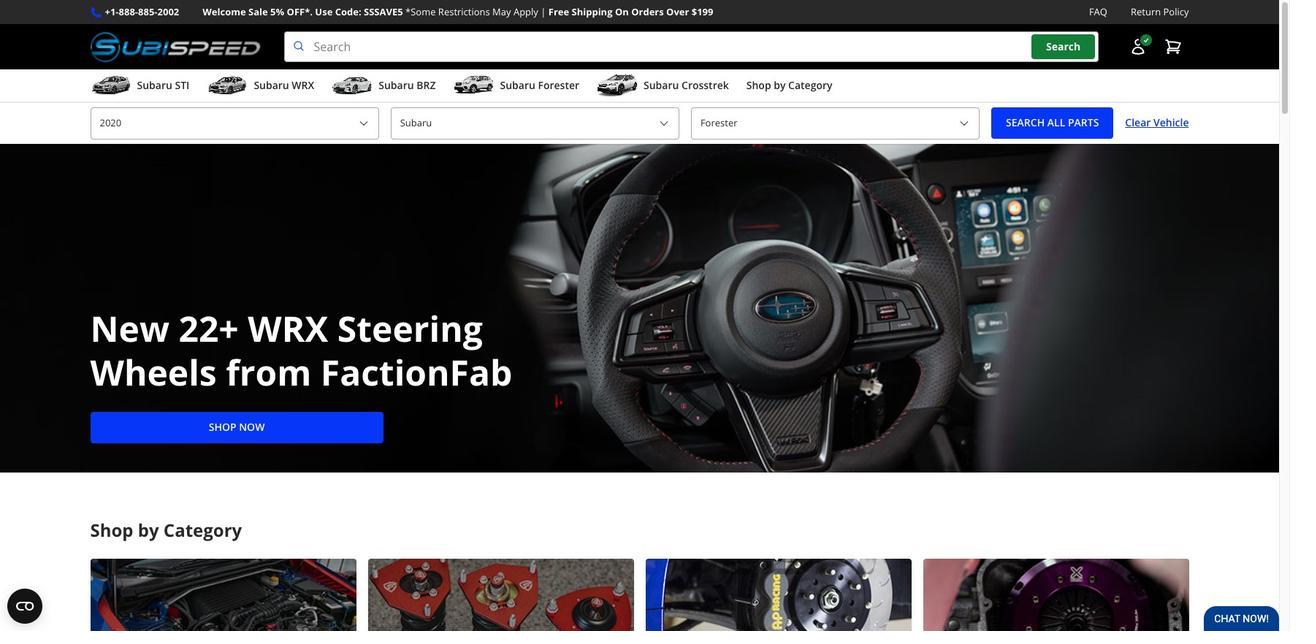 Task type: vqa. For each thing, say whether or not it's contained in the screenshot.
Subaru Crosstrek DROPDOWN BUTTON
yes



Task type: locate. For each thing, give the bounding box(es) containing it.
Select Model button
[[691, 108, 980, 139]]

0 vertical spatial wrx
[[292, 78, 314, 92]]

subispeed logo image
[[90, 32, 261, 62]]

1 horizontal spatial shop by category
[[747, 78, 833, 92]]

subaru left forester
[[500, 78, 536, 92]]

wrx inside dropdown button
[[292, 78, 314, 92]]

wrx
[[292, 78, 314, 92], [248, 305, 328, 352]]

0 horizontal spatial category
[[164, 518, 242, 542]]

0 vertical spatial shop
[[747, 78, 771, 92]]

1 vertical spatial wrx
[[248, 305, 328, 352]]

shop by category
[[747, 78, 833, 92], [90, 518, 242, 542]]

button image
[[1129, 38, 1147, 56]]

1 horizontal spatial category
[[789, 78, 833, 92]]

2002
[[157, 5, 179, 18]]

subaru for subaru forester
[[500, 78, 536, 92]]

2 subaru from the left
[[254, 78, 289, 92]]

3 subaru from the left
[[379, 78, 414, 92]]

shop now link
[[90, 412, 383, 443]]

a subaru sti thumbnail image image
[[90, 75, 131, 97]]

subaru wrx button
[[207, 72, 314, 102]]

subaru for subaru wrx
[[254, 78, 289, 92]]

from
[[226, 348, 312, 396]]

welcome sale 5% off*. use code: sssave5
[[203, 5, 403, 18]]

5 subaru from the left
[[644, 78, 679, 92]]

885-
[[138, 5, 157, 18]]

1 vertical spatial category
[[164, 518, 242, 542]]

drivetrain image
[[923, 559, 1189, 631]]

1 subaru from the left
[[137, 78, 172, 92]]

search all parts button
[[992, 108, 1114, 139]]

1 horizontal spatial shop
[[747, 78, 771, 92]]

subaru sti
[[137, 78, 190, 92]]

1 vertical spatial shop by category
[[90, 518, 242, 542]]

off*.
[[287, 5, 313, 18]]

subaru right 'a subaru wrx thumbnail image'
[[254, 78, 289, 92]]

+1-
[[105, 5, 119, 18]]

0 horizontal spatial shop
[[90, 518, 133, 542]]

sssave5
[[364, 5, 403, 18]]

by
[[774, 78, 786, 92], [138, 518, 159, 542]]

shop
[[747, 78, 771, 92], [90, 518, 133, 542]]

open widget image
[[7, 589, 42, 624]]

subaru left brz
[[379, 78, 414, 92]]

wheels
[[90, 348, 217, 396]]

shipping
[[572, 5, 613, 18]]

4 subaru from the left
[[500, 78, 536, 92]]

*some
[[406, 5, 436, 18]]

clear vehicle
[[1126, 116, 1189, 130]]

subaru inside "dropdown button"
[[500, 78, 536, 92]]

0 horizontal spatial by
[[138, 518, 159, 542]]

subaru
[[137, 78, 172, 92], [254, 78, 289, 92], [379, 78, 414, 92], [500, 78, 536, 92], [644, 78, 679, 92]]

subaru crosstrek
[[644, 78, 729, 92]]

subaru brz
[[379, 78, 436, 92]]

brz
[[417, 78, 436, 92]]

shop by category button
[[747, 72, 833, 102]]

subaru left 'sti'
[[137, 78, 172, 92]]

clear
[[1126, 116, 1151, 130]]

category inside shop by category dropdown button
[[789, 78, 833, 92]]

restrictions
[[438, 5, 490, 18]]

a subaru crosstrek thumbnail image image
[[597, 75, 638, 97]]

search all parts
[[1006, 116, 1099, 130]]

1 vertical spatial shop
[[90, 518, 133, 542]]

subaru up select make icon
[[644, 78, 679, 92]]

return policy
[[1131, 5, 1189, 18]]

subaru for subaru sti
[[137, 78, 172, 92]]

1 vertical spatial by
[[138, 518, 159, 542]]

category up engine image
[[164, 518, 242, 542]]

0 vertical spatial category
[[789, 78, 833, 92]]

subaru for subaru crosstrek
[[644, 78, 679, 92]]

subaru for subaru brz
[[379, 78, 414, 92]]

clear vehicle button
[[1126, 108, 1189, 139]]

category up select model button on the right of the page
[[789, 78, 833, 92]]

category
[[789, 78, 833, 92], [164, 518, 242, 542]]

on
[[615, 5, 629, 18]]

subaru sti button
[[90, 72, 190, 102]]

subaru crosstrek button
[[597, 72, 729, 102]]

code:
[[335, 5, 361, 18]]

use
[[315, 5, 333, 18]]

shop inside dropdown button
[[747, 78, 771, 92]]

*some restrictions may apply | free shipping on orders over $199
[[406, 5, 714, 18]]

1 horizontal spatial by
[[774, 78, 786, 92]]

welcome
[[203, 5, 246, 18]]

over
[[667, 5, 689, 18]]

0 vertical spatial by
[[774, 78, 786, 92]]

factionfab
[[321, 348, 513, 396]]

subaru brz button
[[332, 72, 436, 102]]

888-
[[119, 5, 138, 18]]

0 vertical spatial shop by category
[[747, 78, 833, 92]]

wrx inside new 22+ wrx steering wheels from factionfab
[[248, 305, 328, 352]]

sale
[[248, 5, 268, 18]]

new 22+ wrx steering wheels from factionfab
[[90, 305, 513, 396]]

search input field
[[284, 32, 1099, 62]]



Task type: describe. For each thing, give the bounding box(es) containing it.
select make image
[[658, 118, 670, 129]]

shop
[[209, 420, 236, 434]]

suspension image
[[368, 559, 634, 631]]

now
[[239, 420, 265, 434]]

sti
[[175, 78, 190, 92]]

faq link
[[1090, 4, 1108, 20]]

return policy link
[[1131, 4, 1189, 20]]

all
[[1048, 116, 1066, 130]]

parts
[[1068, 116, 1099, 130]]

+1-888-885-2002
[[105, 5, 179, 18]]

shop now
[[209, 420, 265, 434]]

vehicle
[[1154, 116, 1189, 130]]

brakes image
[[646, 559, 912, 631]]

new
[[90, 305, 170, 352]]

select model image
[[959, 118, 971, 129]]

free
[[549, 5, 569, 18]]

subaru forester
[[500, 78, 580, 92]]

may
[[493, 5, 511, 18]]

|
[[541, 5, 546, 18]]

Select Year button
[[90, 108, 379, 139]]

5%
[[270, 5, 284, 18]]

a subaru brz thumbnail image image
[[332, 75, 373, 97]]

steering wheel image
[[0, 144, 1280, 472]]

22+
[[179, 305, 239, 352]]

a subaru forester thumbnail image image
[[453, 75, 494, 97]]

orders
[[631, 5, 664, 18]]

steering
[[337, 305, 483, 352]]

search button
[[1032, 35, 1096, 59]]

apply
[[514, 5, 538, 18]]

Select Make button
[[391, 108, 680, 139]]

crosstrek
[[682, 78, 729, 92]]

a subaru wrx thumbnail image image
[[207, 75, 248, 97]]

by inside dropdown button
[[774, 78, 786, 92]]

+1-888-885-2002 link
[[105, 4, 179, 20]]

engine image
[[90, 559, 356, 631]]

search
[[1047, 40, 1081, 54]]

return
[[1131, 5, 1161, 18]]

subaru forester button
[[453, 72, 580, 102]]

subaru wrx
[[254, 78, 314, 92]]

faq
[[1090, 5, 1108, 18]]

0 horizontal spatial shop by category
[[90, 518, 242, 542]]

select year image
[[358, 118, 370, 129]]

policy
[[1164, 5, 1189, 18]]

search
[[1006, 116, 1045, 130]]

$199
[[692, 5, 714, 18]]

forester
[[538, 78, 580, 92]]



